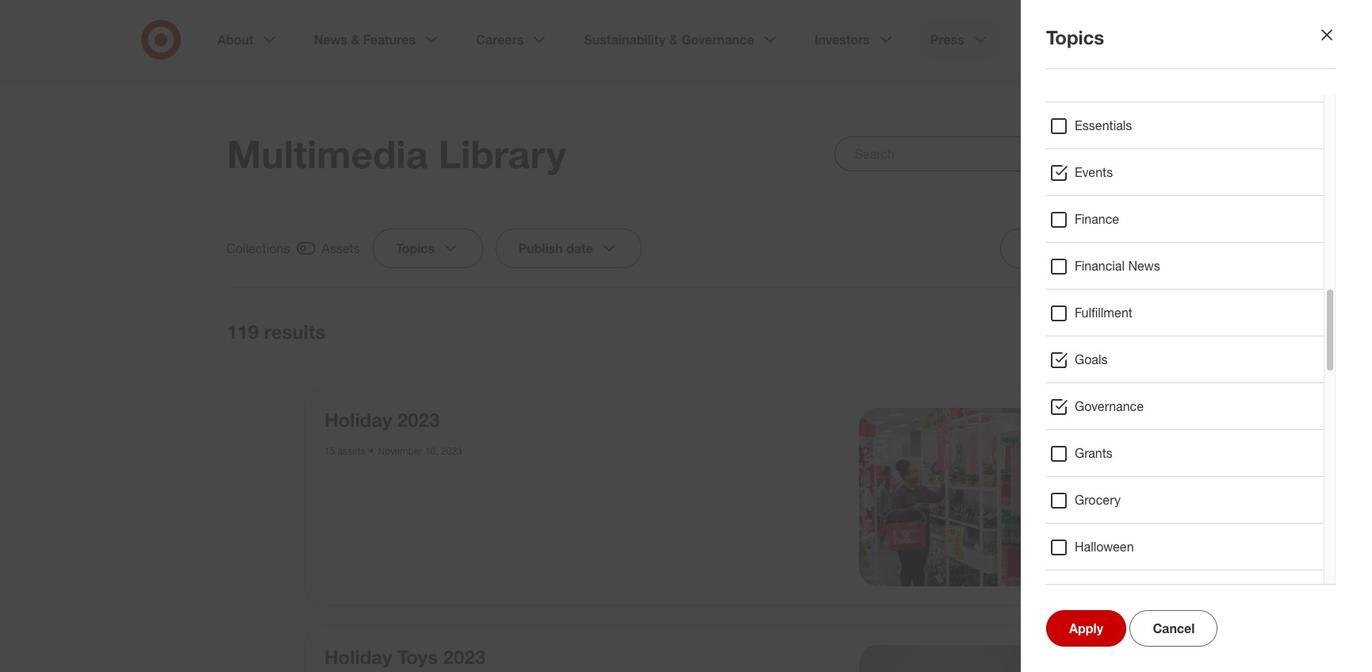 Task type: vqa. For each thing, say whether or not it's contained in the screenshot.
Giving for Grants & Corporate Giving
no



Task type: locate. For each thing, give the bounding box(es) containing it.
2023
[[398, 408, 440, 432], [441, 445, 462, 457], [443, 645, 486, 669]]

0 vertical spatial 2023
[[398, 408, 440, 432]]

goals
[[1075, 352, 1108, 367]]

0 vertical spatial holiday
[[325, 408, 392, 432]]

1 vertical spatial 2023
[[441, 445, 462, 457]]

grocery
[[1075, 492, 1121, 508]]

2023 for 10,
[[441, 445, 462, 457]]

2023 right toys
[[443, 645, 486, 669]]

0 vertical spatial topics
[[1047, 25, 1105, 49]]

unchecked image
[[1090, 322, 1109, 341]]

apply
[[1070, 621, 1104, 636]]

topics button
[[373, 229, 483, 268]]

collections
[[227, 240, 290, 256]]

holiday 2023 link
[[325, 408, 440, 432]]

history
[[1075, 586, 1116, 601]]

essentials
[[1075, 117, 1133, 133]]

library
[[439, 131, 566, 177]]

10,
[[425, 445, 438, 457]]

multimedia library
[[227, 131, 566, 177]]

Finance checkbox
[[1050, 210, 1069, 229]]

holiday left toys
[[325, 645, 392, 669]]

119 results
[[227, 320, 326, 344]]

topics dialog
[[0, 0, 1362, 672]]

finance
[[1075, 211, 1120, 227]]

2023 right 10,
[[441, 445, 462, 457]]

Search search field
[[835, 136, 1135, 171]]

cancel
[[1153, 621, 1195, 636]]

2023 up november 10, 2023 at the bottom left
[[398, 408, 440, 432]]

halloween
[[1075, 539, 1134, 555]]

1 horizontal spatial topics
[[1047, 25, 1105, 49]]

Grants checkbox
[[1050, 444, 1069, 463]]

publish date
[[519, 240, 594, 256]]

topics
[[1047, 25, 1105, 49], [396, 240, 435, 256]]

15
[[325, 445, 335, 457]]

None checkbox
[[227, 238, 360, 259], [1065, 320, 1135, 344], [227, 238, 360, 259], [1065, 320, 1135, 344]]

2023 for toys
[[443, 645, 486, 669]]

Governance checkbox
[[1050, 398, 1069, 417]]

15 assets
[[325, 445, 365, 457]]

grants
[[1075, 445, 1113, 461]]

Halloween checkbox
[[1050, 538, 1069, 557]]

Grocery checkbox
[[1050, 491, 1069, 510]]

2 holiday from the top
[[325, 645, 392, 669]]

assets
[[322, 240, 360, 256]]

1 vertical spatial holiday
[[325, 645, 392, 669]]

november
[[378, 445, 423, 457]]

holiday
[[325, 408, 392, 432], [325, 645, 392, 669]]

governance
[[1075, 398, 1144, 414]]

holiday up assets
[[325, 408, 392, 432]]

1 holiday from the top
[[325, 408, 392, 432]]

Essentials checkbox
[[1050, 117, 1069, 136]]

holiday toys 2023 link
[[325, 645, 486, 669]]

fulfillment
[[1075, 305, 1133, 321]]

0 horizontal spatial topics
[[396, 240, 435, 256]]

1 vertical spatial topics
[[396, 240, 435, 256]]

holiday for holiday toys 2023
[[325, 645, 392, 669]]

publish date button
[[496, 229, 642, 268]]

events
[[1075, 164, 1113, 180]]

cancel button
[[1130, 610, 1218, 647]]

2 vertical spatial 2023
[[443, 645, 486, 669]]

multimedia
[[227, 131, 428, 177]]

Financial News checkbox
[[1050, 257, 1069, 276]]

topics inside dialog
[[1047, 25, 1105, 49]]



Task type: describe. For each thing, give the bounding box(es) containing it.
topics inside button
[[396, 240, 435, 256]]

assets
[[338, 445, 365, 457]]

holiday toys 2023
[[325, 645, 486, 669]]

date
[[567, 240, 594, 256]]

Fulfillment checkbox
[[1050, 304, 1069, 323]]

checked image
[[297, 239, 316, 258]]

news
[[1129, 258, 1161, 274]]

financial news
[[1075, 258, 1161, 274]]

Events checkbox
[[1050, 163, 1069, 183]]

results
[[264, 320, 326, 344]]

Goals checkbox
[[1050, 351, 1069, 370]]

holiday for holiday 2023
[[325, 408, 392, 432]]

financial
[[1075, 258, 1125, 274]]

119
[[227, 320, 259, 344]]

holiday 2023
[[325, 408, 440, 432]]

publish
[[519, 240, 564, 256]]

apply button
[[1047, 610, 1127, 647]]

a guest carrying a red target basket browses colorful holiday displays. image
[[859, 408, 1037, 586]]

toys
[[398, 645, 438, 669]]

november 10, 2023
[[378, 445, 462, 457]]



